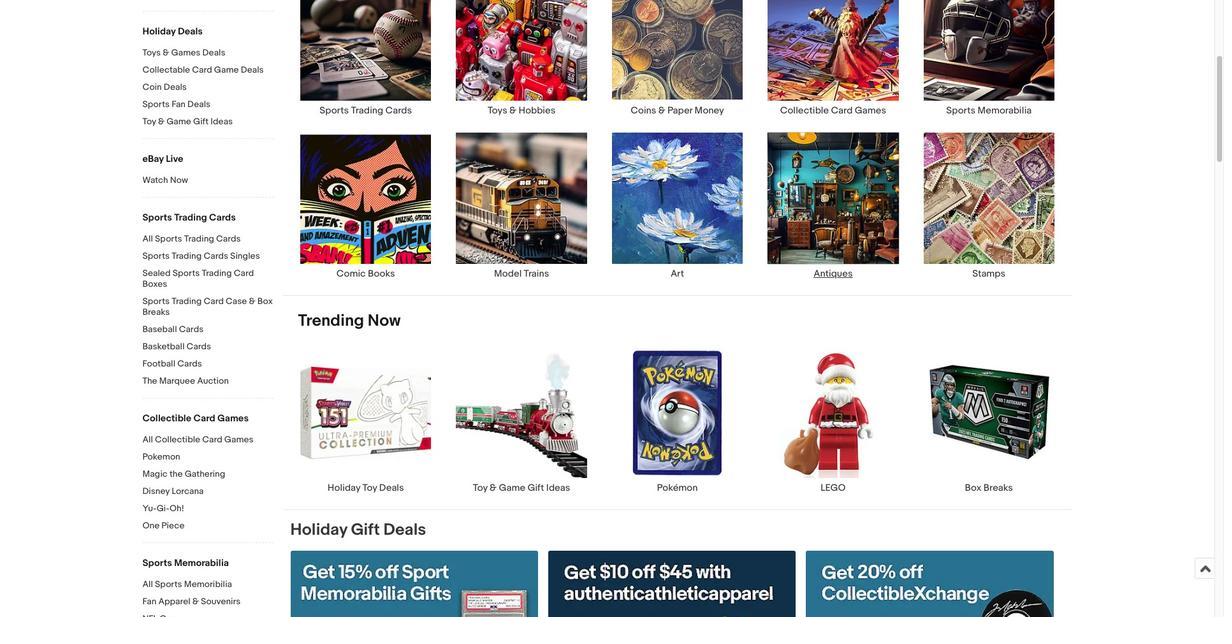 Task type: vqa. For each thing, say whether or not it's contained in the screenshot.
and
no



Task type: locate. For each thing, give the bounding box(es) containing it.
collectible card games
[[780, 105, 887, 117], [143, 413, 249, 425]]

None text field
[[806, 551, 1054, 617]]

all sports trading cards sports trading cards singles sealed sports trading card boxes sports trading card case & box breaks baseball cards basketball cards football cards the marquee auction
[[143, 233, 273, 387]]

0 horizontal spatial game
[[167, 116, 191, 127]]

marquee
[[159, 376, 195, 387]]

holiday up collectable
[[143, 26, 176, 38]]

toys for toys & games deals collectable card game deals coin deals sports fan deals toy & game gift ideas
[[143, 47, 161, 58]]

coin
[[143, 82, 162, 92]]

0 horizontal spatial box
[[258, 296, 273, 307]]

lego link
[[756, 347, 911, 494]]

1 horizontal spatial toy
[[363, 482, 377, 494]]

1 horizontal spatial gift
[[351, 520, 380, 540]]

0 vertical spatial fan
[[172, 99, 186, 110]]

collectible card games link
[[756, 0, 911, 117]]

antiques
[[814, 268, 853, 280]]

pokémon link
[[600, 347, 756, 494]]

ideas
[[211, 116, 233, 127], [546, 482, 570, 494]]

1 horizontal spatial breaks
[[984, 482, 1013, 494]]

ebay live
[[143, 153, 183, 165]]

toys up collectable
[[143, 47, 161, 58]]

auction
[[197, 376, 229, 387]]

now
[[170, 175, 188, 186], [368, 311, 401, 331]]

box inside all sports trading cards sports trading cards singles sealed sports trading card boxes sports trading card case & box breaks baseball cards basketball cards football cards the marquee auction
[[258, 296, 273, 307]]

1 list from the top
[[283, 0, 1072, 295]]

1 all from the top
[[143, 233, 153, 244]]

0 vertical spatial ideas
[[211, 116, 233, 127]]

toys inside toys & hobbies link
[[488, 105, 508, 117]]

holiday
[[143, 26, 176, 38], [328, 482, 360, 494], [291, 520, 347, 540]]

0 horizontal spatial toy
[[143, 116, 156, 127]]

3 all from the top
[[143, 579, 153, 590]]

0 vertical spatial toys
[[143, 47, 161, 58]]

1 horizontal spatial ideas
[[546, 482, 570, 494]]

2 horizontal spatial toy
[[473, 482, 488, 494]]

magic the gathering link
[[143, 469, 273, 481]]

0 vertical spatial holiday
[[143, 26, 176, 38]]

oh!
[[170, 503, 184, 514]]

1 vertical spatial gift
[[528, 482, 544, 494]]

sports trading cards singles link
[[143, 251, 273, 263]]

1 vertical spatial all
[[143, 434, 153, 445]]

0 vertical spatial collectible card games
[[780, 105, 887, 117]]

toys left hobbies
[[488, 105, 508, 117]]

toy & game gift ideas link
[[143, 116, 273, 128], [444, 347, 600, 494]]

all up sealed
[[143, 233, 153, 244]]

cards
[[386, 105, 412, 117], [209, 212, 236, 224], [216, 233, 241, 244], [204, 251, 228, 261], [179, 324, 204, 335], [187, 341, 211, 352], [177, 358, 202, 369]]

gi-
[[157, 503, 170, 514]]

all down one
[[143, 579, 153, 590]]

0 horizontal spatial fan
[[143, 596, 156, 607]]

breaks
[[143, 307, 170, 318], [984, 482, 1013, 494]]

now down live
[[170, 175, 188, 186]]

gathering
[[185, 469, 225, 480]]

toys
[[143, 47, 161, 58], [488, 105, 508, 117]]

pokemon link
[[143, 452, 273, 464]]

0 horizontal spatial none text field
[[291, 551, 538, 617]]

1 horizontal spatial collectible card games
[[780, 105, 887, 117]]

2 none text field from the left
[[548, 551, 796, 617]]

money
[[695, 105, 724, 117]]

2 vertical spatial holiday
[[291, 520, 347, 540]]

card inside all collectible card games pokemon magic the gathering disney lorcana yu-gi-oh! one piece
[[202, 434, 222, 445]]

0 vertical spatial gift
[[193, 116, 209, 127]]

now down books at the top left of the page
[[368, 311, 401, 331]]

1 horizontal spatial fan
[[172, 99, 186, 110]]

holiday down the holiday toy deals
[[291, 520, 347, 540]]

trading
[[351, 105, 383, 117], [174, 212, 207, 224], [184, 233, 214, 244], [172, 251, 202, 261], [202, 268, 232, 279], [172, 296, 202, 307]]

holiday gift deals
[[291, 520, 426, 540]]

2 vertical spatial gift
[[351, 520, 380, 540]]

1 none text field from the left
[[291, 551, 538, 617]]

1 horizontal spatial toy & game gift ideas link
[[444, 347, 600, 494]]

all up pokemon
[[143, 434, 153, 445]]

holiday toy deals link
[[288, 347, 444, 494]]

1 vertical spatial breaks
[[984, 482, 1013, 494]]

0 horizontal spatial ideas
[[211, 116, 233, 127]]

deals up sport memorabillia image
[[384, 520, 426, 540]]

sports inside "all sports memoribilia fan apparel & souvenirs"
[[155, 579, 182, 590]]

apparel
[[158, 596, 190, 607]]

0 horizontal spatial gift
[[193, 116, 209, 127]]

all sports memoribilia link
[[143, 579, 273, 591]]

2 vertical spatial game
[[499, 482, 526, 494]]

now for trending now
[[368, 311, 401, 331]]

all for all sports trading cards sports trading cards singles sealed sports trading card boxes sports trading card case & box breaks baseball cards basketball cards football cards the marquee auction
[[143, 233, 153, 244]]

0 vertical spatial breaks
[[143, 307, 170, 318]]

box inside list
[[965, 482, 982, 494]]

0 horizontal spatial collectible card games
[[143, 413, 249, 425]]

trending
[[298, 311, 364, 331]]

0 horizontal spatial now
[[170, 175, 188, 186]]

model
[[494, 268, 522, 280]]

now for watch now
[[170, 175, 188, 186]]

0 vertical spatial box
[[258, 296, 273, 307]]

memorabilia
[[978, 105, 1032, 117], [174, 557, 229, 570]]

collectible
[[780, 105, 829, 117], [143, 413, 191, 425], [155, 434, 200, 445]]

books
[[368, 268, 395, 280]]

0 vertical spatial toy & game gift ideas link
[[143, 116, 273, 128]]

1 vertical spatial fan
[[143, 596, 156, 607]]

2 horizontal spatial game
[[499, 482, 526, 494]]

paper
[[668, 105, 693, 117]]

toys & hobbies link
[[444, 0, 600, 117]]

all inside "all sports memoribilia fan apparel & souvenirs"
[[143, 579, 153, 590]]

1 vertical spatial toys
[[488, 105, 508, 117]]

1 vertical spatial box
[[965, 482, 982, 494]]

box
[[258, 296, 273, 307], [965, 482, 982, 494]]

model trains
[[494, 268, 549, 280]]

2 vertical spatial collectible
[[155, 434, 200, 445]]

0 vertical spatial now
[[170, 175, 188, 186]]

0 horizontal spatial memorabilia
[[174, 557, 229, 570]]

&
[[163, 47, 169, 58], [510, 105, 517, 117], [659, 105, 666, 117], [158, 116, 165, 127], [249, 296, 256, 307], [490, 482, 497, 494], [192, 596, 199, 607]]

0 vertical spatial memorabilia
[[978, 105, 1032, 117]]

None text field
[[291, 551, 538, 617], [548, 551, 796, 617]]

case
[[226, 296, 247, 307]]

game
[[214, 64, 239, 75], [167, 116, 191, 127], [499, 482, 526, 494]]

football cards link
[[143, 358, 273, 371]]

1 vertical spatial game
[[167, 116, 191, 127]]

1 vertical spatial toy & game gift ideas link
[[444, 347, 600, 494]]

2 list from the top
[[283, 347, 1072, 509]]

sports fan deals link
[[143, 99, 273, 111]]

1 vertical spatial ideas
[[546, 482, 570, 494]]

stamps
[[973, 268, 1006, 280]]

sports
[[143, 99, 170, 110], [320, 105, 349, 117], [947, 105, 976, 117], [143, 212, 172, 224], [155, 233, 182, 244], [143, 251, 170, 261], [173, 268, 200, 279], [143, 296, 170, 307], [143, 557, 172, 570], [155, 579, 182, 590]]

list
[[283, 0, 1072, 295], [283, 347, 1072, 509]]

0 horizontal spatial sports trading cards
[[143, 212, 236, 224]]

1 vertical spatial now
[[368, 311, 401, 331]]

sports inside toys & games deals collectable card game deals coin deals sports fan deals toy & game gift ideas
[[143, 99, 170, 110]]

now inside watch now link
[[170, 175, 188, 186]]

toys inside toys & games deals collectable card game deals coin deals sports fan deals toy & game gift ideas
[[143, 47, 161, 58]]

1 vertical spatial sports trading cards
[[143, 212, 236, 224]]

0 vertical spatial list
[[283, 0, 1072, 295]]

holiday for holiday deals
[[143, 26, 176, 38]]

0 vertical spatial all
[[143, 233, 153, 244]]

sealed sports trading card boxes link
[[143, 268, 273, 291]]

collectible card games inside "collectible card games" link
[[780, 105, 887, 117]]

all for all collectible card games pokemon magic the gathering disney lorcana yu-gi-oh! one piece
[[143, 434, 153, 445]]

1 horizontal spatial box
[[965, 482, 982, 494]]

1 vertical spatial holiday
[[328, 482, 360, 494]]

deals inside the holiday toy deals link
[[379, 482, 404, 494]]

0 vertical spatial game
[[214, 64, 239, 75]]

2 all from the top
[[143, 434, 153, 445]]

0 horizontal spatial toy & game gift ideas link
[[143, 116, 273, 128]]

toys for toys & hobbies
[[488, 105, 508, 117]]

1 horizontal spatial game
[[214, 64, 239, 75]]

holiday up holiday gift deals
[[328, 482, 360, 494]]

fan left apparel
[[143, 596, 156, 607]]

2 vertical spatial all
[[143, 579, 153, 590]]

all inside all sports trading cards sports trading cards singles sealed sports trading card boxes sports trading card case & box breaks baseball cards basketball cards football cards the marquee auction
[[143, 233, 153, 244]]

1 horizontal spatial memorabilia
[[978, 105, 1032, 117]]

1 vertical spatial sports memorabilia
[[143, 557, 229, 570]]

antiques link
[[756, 132, 911, 280]]

none text field sport memorabillia
[[291, 551, 538, 617]]

souvenirs
[[201, 596, 241, 607]]

deals down the coin deals link
[[188, 99, 211, 110]]

sealed
[[143, 268, 171, 279]]

baseball
[[143, 324, 177, 335]]

all inside all collectible card games pokemon magic the gathering disney lorcana yu-gi-oh! one piece
[[143, 434, 153, 445]]

pokémon
[[657, 482, 698, 494]]

1 horizontal spatial now
[[368, 311, 401, 331]]

1 vertical spatial list
[[283, 347, 1072, 509]]

0 horizontal spatial toys
[[143, 47, 161, 58]]

fan down the coin deals link
[[172, 99, 186, 110]]

deals down toys & games deals link
[[241, 64, 264, 75]]

1 horizontal spatial toys
[[488, 105, 508, 117]]

toy & game gift ideas
[[473, 482, 570, 494]]

deals up holiday gift deals
[[379, 482, 404, 494]]

0 horizontal spatial sports memorabilia
[[143, 557, 229, 570]]

toy
[[143, 116, 156, 127], [363, 482, 377, 494], [473, 482, 488, 494]]

1 horizontal spatial sports memorabilia
[[947, 105, 1032, 117]]

0 horizontal spatial breaks
[[143, 307, 170, 318]]

sports trading cards
[[320, 105, 412, 117], [143, 212, 236, 224]]

1 horizontal spatial none text field
[[548, 551, 796, 617]]

& inside all sports trading cards sports trading cards singles sealed sports trading card boxes sports trading card case & box breaks baseball cards basketball cards football cards the marquee auction
[[249, 296, 256, 307]]

comic books
[[337, 268, 395, 280]]

yu-
[[143, 503, 157, 514]]

1 vertical spatial memorabilia
[[174, 557, 229, 570]]

toys & games deals link
[[143, 47, 273, 59]]

& inside "all sports memoribilia fan apparel & souvenirs"
[[192, 596, 199, 607]]

0 vertical spatial sports trading cards
[[320, 105, 412, 117]]

the
[[143, 376, 157, 387]]

gift
[[193, 116, 209, 127], [528, 482, 544, 494], [351, 520, 380, 540]]

sports memorabilia
[[947, 105, 1032, 117], [143, 557, 229, 570]]

deals
[[178, 26, 203, 38], [202, 47, 225, 58], [241, 64, 264, 75], [164, 82, 187, 92], [188, 99, 211, 110], [379, 482, 404, 494], [384, 520, 426, 540]]

1 vertical spatial collectible card games
[[143, 413, 249, 425]]



Task type: describe. For each thing, give the bounding box(es) containing it.
stamps link
[[911, 132, 1067, 280]]

breaks inside all sports trading cards sports trading cards singles sealed sports trading card boxes sports trading card case & box breaks baseball cards basketball cards football cards the marquee auction
[[143, 307, 170, 318]]

lego
[[821, 482, 846, 494]]

one piece link
[[143, 520, 273, 533]]

coin deals link
[[143, 82, 273, 94]]

singles
[[230, 251, 260, 261]]

art
[[671, 268, 684, 280]]

memorabilia inside "sports memorabilia" link
[[978, 105, 1032, 117]]

watch now link
[[143, 175, 273, 187]]

comic books link
[[288, 132, 444, 280]]

sports trading cards link
[[288, 0, 444, 117]]

0 vertical spatial sports memorabilia
[[947, 105, 1032, 117]]

collectable card game deals link
[[143, 64, 273, 77]]

magic
[[143, 469, 168, 480]]

sport memorabillia image
[[291, 551, 538, 617]]

ideas inside toys & games deals collectable card game deals coin deals sports fan deals toy & game gift ideas
[[211, 116, 233, 127]]

piece
[[162, 520, 185, 531]]

collectiblex12 image
[[806, 551, 1054, 617]]

lorcana
[[172, 486, 204, 497]]

the marquee auction link
[[143, 376, 273, 388]]

coins & paper money link
[[600, 0, 756, 117]]

games inside all collectible card games pokemon magic the gathering disney lorcana yu-gi-oh! one piece
[[224, 434, 254, 445]]

coins & paper money
[[631, 105, 724, 117]]

list containing holiday toy deals
[[283, 347, 1072, 509]]

holiday toy deals
[[328, 482, 404, 494]]

sports trading card case & box breaks link
[[143, 296, 273, 319]]

1 horizontal spatial sports trading cards
[[320, 105, 412, 117]]

2 horizontal spatial gift
[[528, 482, 544, 494]]

list containing sports trading cards
[[283, 0, 1072, 295]]

disney lorcana link
[[143, 486, 273, 498]]

fan apparel & souvenirs link
[[143, 596, 273, 608]]

memoribilia
[[184, 579, 232, 590]]

live
[[166, 153, 183, 165]]

1 vertical spatial collectible
[[143, 413, 191, 425]]

holiday deals
[[143, 26, 203, 38]]

games inside toys & games deals collectable card game deals coin deals sports fan deals toy & game gift ideas
[[171, 47, 201, 58]]

gift inside toys & games deals collectable card game deals coin deals sports fan deals toy & game gift ideas
[[193, 116, 209, 127]]

authenticathleticapparel image
[[548, 551, 796, 617]]

all sports memoribilia fan apparel & souvenirs
[[143, 579, 241, 607]]

the
[[170, 469, 183, 480]]

card inside toys & games deals collectable card game deals coin deals sports fan deals toy & game gift ideas
[[192, 64, 212, 75]]

toys & games deals collectable card game deals coin deals sports fan deals toy & game gift ideas
[[143, 47, 264, 127]]

holiday for holiday toy deals
[[328, 482, 360, 494]]

disney
[[143, 486, 170, 497]]

comic
[[337, 268, 366, 280]]

watch now
[[143, 175, 188, 186]]

one
[[143, 520, 160, 531]]

box breaks link
[[911, 347, 1067, 494]]

pokemon
[[143, 452, 180, 462]]

basketball
[[143, 341, 185, 352]]

fan inside "all sports memoribilia fan apparel & souvenirs"
[[143, 596, 156, 607]]

none text field authenticathleticapparel
[[548, 551, 796, 617]]

coins
[[631, 105, 657, 117]]

all sports trading cards link
[[143, 233, 273, 246]]

0 vertical spatial collectible
[[780, 105, 829, 117]]

hobbies
[[519, 105, 556, 117]]

deals down collectable
[[164, 82, 187, 92]]

deals up collectable card game deals link
[[202, 47, 225, 58]]

baseball cards link
[[143, 324, 273, 336]]

collectible inside all collectible card games pokemon magic the gathering disney lorcana yu-gi-oh! one piece
[[155, 434, 200, 445]]

watch
[[143, 175, 168, 186]]

toys & hobbies
[[488, 105, 556, 117]]

all collectible card games pokemon magic the gathering disney lorcana yu-gi-oh! one piece
[[143, 434, 254, 531]]

deals up toys & games deals link
[[178, 26, 203, 38]]

ebay
[[143, 153, 164, 165]]

all collectible card games link
[[143, 434, 273, 446]]

trending now
[[298, 311, 401, 331]]

model trains link
[[444, 132, 600, 280]]

collectable
[[143, 64, 190, 75]]

toy inside toys & games deals collectable card game deals coin deals sports fan deals toy & game gift ideas
[[143, 116, 156, 127]]

boxes
[[143, 279, 167, 290]]

fan inside toys & games deals collectable card game deals coin deals sports fan deals toy & game gift ideas
[[172, 99, 186, 110]]

yu-gi-oh! link
[[143, 503, 273, 515]]

art link
[[600, 132, 756, 280]]

all for all sports memoribilia fan apparel & souvenirs
[[143, 579, 153, 590]]

sports memorabilia link
[[911, 0, 1067, 117]]

trains
[[524, 268, 549, 280]]

box breaks
[[965, 482, 1013, 494]]

basketball cards link
[[143, 341, 273, 353]]

football
[[143, 358, 175, 369]]

holiday for holiday gift deals
[[291, 520, 347, 540]]



